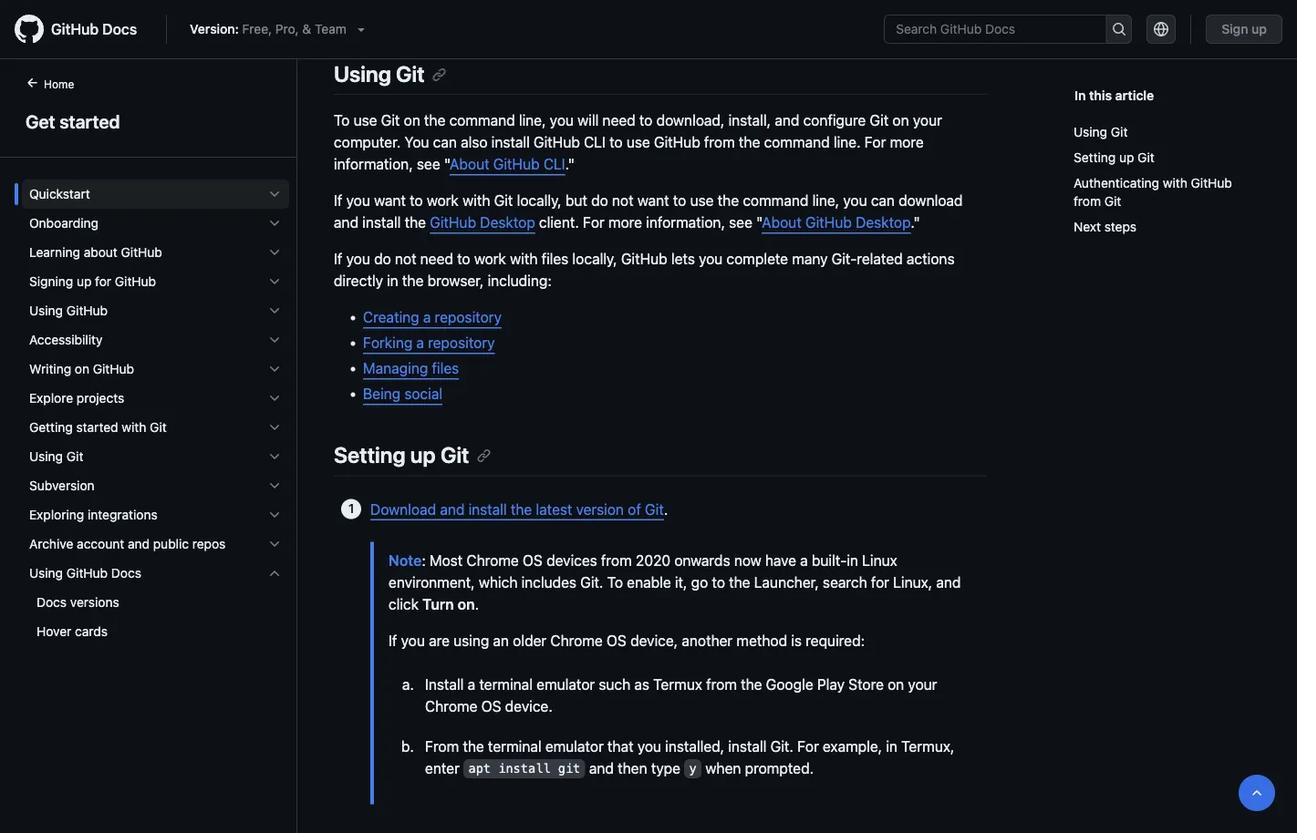 Task type: locate. For each thing, give the bounding box(es) containing it.
0 vertical spatial more
[[890, 134, 924, 151]]

chrome inside : most chrome os devices from 2020 onwards now have a built-in linux environment, which includes git. to enable it, go to the launcher, search for linux, and click
[[467, 552, 519, 569]]

quickstart
[[29, 187, 90, 202]]

os left device,
[[607, 632, 627, 650]]

home
[[44, 78, 74, 90]]

0 horizontal spatial use
[[354, 112, 377, 129]]

1 vertical spatial use
[[627, 134, 650, 151]]

can inside if you want to work with git locally, but do not want to use the command line, you can download and install the
[[871, 192, 895, 210]]

triangle down image
[[354, 22, 368, 36]]

0 horizontal spatial .
[[475, 596, 479, 613]]

forking
[[363, 335, 413, 352]]

setting up git link up the authenticating with github from git
[[1074, 145, 1254, 171]]

not up creating
[[395, 251, 417, 268]]

1 vertical spatial cli
[[544, 156, 565, 173]]

you up the apt install git and then type y when prompted.
[[638, 738, 662, 755]]

using for using github docs dropdown button
[[29, 566, 63, 581]]

1 horizontal spatial locally,
[[573, 251, 617, 268]]

using
[[334, 61, 391, 87], [1074, 125, 1108, 140], [29, 303, 63, 318], [29, 449, 63, 464], [29, 566, 63, 581]]

2 desktop from the left
[[856, 214, 911, 231]]

from inside : most chrome os devices from 2020 onwards now have a built-in linux environment, which includes git. to enable it, go to the launcher, search for linux, and click
[[601, 552, 632, 569]]

sc 9kayk9 0 image inside subversion dropdown button
[[267, 479, 282, 494]]

sc 9kayk9 0 image for using github docs
[[267, 567, 282, 581]]

1 vertical spatial .
[[475, 596, 479, 613]]

None search field
[[884, 15, 1133, 44]]

0 vertical spatial git.
[[581, 574, 604, 591]]

5 sc 9kayk9 0 image from the top
[[267, 333, 282, 348]]

git inside if you want to work with git locally, but do not want to use the command line, you can download and install the
[[494, 192, 513, 210]]

sc 9kayk9 0 image for writing on github
[[267, 362, 282, 377]]

repository down 'creating a repository' link
[[428, 335, 495, 352]]

0 vertical spatial terminal
[[479, 676, 533, 693]]

1 sc 9kayk9 0 image from the top
[[267, 187, 282, 202]]

line.
[[834, 134, 861, 151]]

git down social
[[441, 443, 469, 468]]

quickstart element
[[15, 180, 297, 209]]

install left git
[[498, 763, 551, 777]]

cli up the client.
[[544, 156, 565, 173]]

1 horizontal spatial .
[[664, 501, 668, 518]]

1 vertical spatial setting
[[334, 443, 406, 468]]

0 horizontal spatial desktop
[[480, 214, 535, 231]]

you
[[550, 112, 574, 129], [346, 192, 370, 210], [843, 192, 867, 210], [346, 251, 370, 268], [699, 251, 723, 268], [401, 632, 425, 650], [638, 738, 662, 755]]

0 vertical spatial your
[[913, 112, 942, 129]]

using git down triangle down icon
[[334, 61, 425, 87]]

with inside if you want to work with git locally, but do not want to use the command line, you can download and install the
[[463, 192, 490, 210]]

latest
[[536, 501, 573, 518]]

it,
[[675, 574, 687, 591]]

about
[[84, 245, 118, 260]]

using git inside dropdown button
[[29, 449, 83, 464]]

setting up git link
[[1074, 145, 1254, 171], [334, 443, 491, 468]]

0 vertical spatial work
[[427, 192, 459, 210]]

terminal for the
[[488, 738, 542, 755]]

10 sc 9kayk9 0 image from the top
[[267, 537, 282, 552]]

information, up lets
[[646, 214, 725, 231]]

for inside dropdown button
[[95, 274, 111, 289]]

the left github desktop link
[[405, 214, 426, 231]]

of
[[628, 501, 641, 518]]

tooltip
[[1239, 776, 1276, 812]]

git
[[396, 61, 425, 87], [381, 112, 400, 129], [870, 112, 889, 129], [1111, 125, 1128, 140], [1138, 150, 1155, 165], [494, 192, 513, 210], [1105, 194, 1122, 209], [150, 420, 167, 435], [441, 443, 469, 468], [66, 449, 83, 464], [645, 501, 664, 518]]

github left lets
[[621, 251, 668, 268]]

as
[[635, 676, 650, 693]]

2 using github docs element from the top
[[15, 589, 297, 647]]

started inside dropdown button
[[76, 420, 118, 435]]

0 horizontal spatial work
[[427, 192, 459, 210]]

1 vertical spatial using git
[[1074, 125, 1128, 140]]

0 vertical spatial emulator
[[537, 676, 595, 693]]

files inside if you do not need to work with files locally, github lets you complete many git-related actions directly in the browser, including:
[[542, 251, 569, 268]]

1 horizontal spatial using git
[[334, 61, 425, 87]]

1 horizontal spatial can
[[871, 192, 895, 210]]

0 vertical spatial for
[[95, 274, 111, 289]]

from down download,
[[704, 134, 735, 151]]

you left will
[[550, 112, 574, 129]]

you up directly
[[346, 251, 370, 268]]

linux,
[[893, 574, 933, 591]]

2 vertical spatial use
[[690, 192, 714, 210]]

download
[[899, 192, 963, 210]]

github inside 'link'
[[51, 21, 99, 38]]

2 vertical spatial chrome
[[425, 698, 478, 715]]

to use git on the command line, you will need to download, install, and configure git on your computer. you can also install github cli to use github from the command line. for more information, see "
[[334, 112, 942, 173]]

0 vertical spatial information,
[[334, 156, 413, 173]]

on
[[404, 112, 420, 129], [893, 112, 909, 129], [75, 362, 89, 377], [458, 596, 475, 613], [888, 676, 905, 693]]

1 vertical spatial git.
[[771, 738, 794, 755]]

for down but on the top left of the page
[[583, 214, 605, 231]]

getting started with git button
[[22, 413, 289, 443]]

turn on .
[[423, 596, 479, 613]]

onboarding button
[[22, 209, 289, 238]]

sc 9kayk9 0 image inside getting started with git dropdown button
[[267, 421, 282, 435]]

in right directly
[[387, 273, 399, 290]]

1 horizontal spatial to
[[607, 574, 623, 591]]

1 horizontal spatial use
[[627, 134, 650, 151]]

if up directly
[[334, 251, 343, 268]]

2 vertical spatial in
[[886, 738, 898, 755]]

onboarding
[[29, 216, 99, 231]]

1 vertical spatial not
[[395, 251, 417, 268]]

install up when in the right of the page
[[728, 738, 767, 755]]

y
[[689, 763, 697, 777]]

using git link down triangle down icon
[[334, 61, 447, 87]]

git. inside from the terminal emulator that you installed, install git. for example, in termux, enter
[[771, 738, 794, 755]]

emulator inside from the terminal emulator that you installed, install git. for example, in termux, enter
[[545, 738, 604, 755]]

0 vertical spatial chrome
[[467, 552, 519, 569]]

0 vertical spatial if
[[334, 192, 343, 210]]

&
[[302, 21, 311, 36]]

0 horizontal spatial git.
[[581, 574, 604, 591]]

get
[[26, 110, 55, 132]]

0 vertical spatial line,
[[519, 112, 546, 129]]

work inside if you want to work with git locally, but do not want to use the command line, you can download and install the
[[427, 192, 459, 210]]

docs down archive account and public repos at the bottom left of page
[[111, 566, 141, 581]]

1 sc 9kayk9 0 image from the top
[[267, 275, 282, 289]]

0 horizontal spatial locally,
[[517, 192, 562, 210]]

authenticating with github from git link
[[1074, 171, 1254, 214]]

files inside creating a repository forking a repository managing files being social
[[432, 360, 459, 377]]

2 horizontal spatial use
[[690, 192, 714, 210]]

up up 'download'
[[410, 443, 436, 468]]

3 sc 9kayk9 0 image from the top
[[267, 245, 282, 260]]

1 vertical spatial in
[[847, 552, 859, 569]]

2 want from the left
[[638, 192, 669, 210]]

1 vertical spatial terminal
[[488, 738, 542, 755]]

install inside the apt install git and then type y when prompted.
[[498, 763, 551, 777]]

from
[[425, 738, 459, 755]]

device,
[[631, 632, 678, 650]]

os left the device.
[[481, 698, 501, 715]]

explore projects
[[29, 391, 124, 406]]

but
[[566, 192, 588, 210]]

sc 9kayk9 0 image inside using git dropdown button
[[267, 450, 282, 464]]

see up complete
[[729, 214, 753, 231]]

next steps link
[[1074, 214, 1254, 240]]

to left enable on the bottom of the page
[[607, 574, 623, 591]]

do right but on the top left of the page
[[591, 192, 608, 210]]

1 horizontal spatial cli
[[584, 134, 606, 151]]

files down the client.
[[542, 251, 569, 268]]

sc 9kayk9 0 image inside explore projects dropdown button
[[267, 391, 282, 406]]

sc 9kayk9 0 image
[[267, 275, 282, 289], [267, 421, 282, 435], [267, 508, 282, 523]]

want
[[374, 192, 406, 210], [638, 192, 669, 210]]

" up github desktop link
[[444, 156, 450, 173]]

emulator for such
[[537, 676, 595, 693]]

using git link down in this article element in the right top of the page
[[1074, 120, 1254, 145]]

1 vertical spatial emulator
[[545, 738, 604, 755]]

sc 9kayk9 0 image inside using github dropdown button
[[267, 304, 282, 318]]

sc 9kayk9 0 image inside using github docs dropdown button
[[267, 567, 282, 581]]

see down you at the top left of page
[[417, 156, 440, 173]]

sc 9kayk9 0 image inside onboarding dropdown button
[[267, 216, 282, 231]]

repository down browser,
[[435, 309, 502, 326]]

version: free, pro, & team
[[190, 21, 347, 36]]

7 sc 9kayk9 0 image from the top
[[267, 391, 282, 406]]

1 horizontal spatial do
[[591, 192, 608, 210]]

learning
[[29, 245, 80, 260]]

0 vertical spatial to
[[334, 112, 350, 129]]

0 vertical spatial about
[[450, 156, 490, 173]]

work up including:
[[474, 251, 506, 268]]

0 horizontal spatial os
[[481, 698, 501, 715]]

setting
[[1074, 150, 1116, 165], [334, 443, 406, 468]]

many
[[792, 251, 828, 268]]

apt
[[469, 763, 491, 777]]

using github docs element
[[15, 559, 297, 647], [15, 589, 297, 647]]

and right install,
[[775, 112, 800, 129]]

the up 'creating a repository' link
[[402, 273, 424, 290]]

with up github desktop link
[[463, 192, 490, 210]]

sc 9kayk9 0 image for git
[[267, 421, 282, 435]]

command up complete
[[743, 192, 809, 210]]

0 vertical spatial locally,
[[517, 192, 562, 210]]

on right configure
[[893, 112, 909, 129]]

example,
[[823, 738, 883, 755]]

using git down this
[[1074, 125, 1128, 140]]

to inside if you do not need to work with files locally, github lets you complete many git-related actions directly in the browser, including:
[[457, 251, 471, 268]]

more up if you do not need to work with files locally, github lets you complete many git-related actions directly in the browser, including:
[[609, 214, 642, 231]]

see
[[417, 156, 440, 173], [729, 214, 753, 231]]

4 sc 9kayk9 0 image from the top
[[267, 304, 282, 318]]

0 vertical spatial setting up git link
[[1074, 145, 1254, 171]]

1 vertical spatial can
[[871, 192, 895, 210]]

sign
[[1222, 21, 1249, 36]]

cli inside to use git on the command line, you will need to download, install, and configure git on your computer. you can also install github cli to use github from the command line. for more information, see "
[[584, 134, 606, 151]]

turn
[[423, 596, 454, 613]]

locally, down the client.
[[573, 251, 617, 268]]

started for getting
[[76, 420, 118, 435]]

with inside the authenticating with github from git
[[1163, 176, 1188, 191]]

in inside : most chrome os devices from 2020 onwards now have a built-in linux environment, which includes git. to enable it, go to the launcher, search for linux, and click
[[847, 552, 859, 569]]

information, down computer.
[[334, 156, 413, 173]]

to left download,
[[640, 112, 653, 129]]

0 horizontal spatial do
[[374, 251, 391, 268]]

for
[[95, 274, 111, 289], [871, 574, 890, 591]]

0 vertical spatial "
[[444, 156, 450, 173]]

for down the about
[[95, 274, 111, 289]]

3 sc 9kayk9 0 image from the top
[[267, 508, 282, 523]]

sc 9kayk9 0 image inside "quickstart" dropdown button
[[267, 187, 282, 202]]

0 horizontal spatial not
[[395, 251, 417, 268]]

sc 9kayk9 0 image inside writing on github dropdown button
[[267, 362, 282, 377]]

accessibility
[[29, 333, 103, 348]]

2 vertical spatial os
[[481, 698, 501, 715]]

if
[[334, 192, 343, 210], [334, 251, 343, 268], [389, 632, 397, 650]]

sc 9kayk9 0 image for github
[[267, 275, 282, 289]]

github up home at the top left of page
[[51, 21, 99, 38]]

github up next steps link
[[1191, 176, 1233, 191]]

1 horizontal spatial work
[[474, 251, 506, 268]]

sc 9kayk9 0 image inside archive account and public repos dropdown button
[[267, 537, 282, 552]]

not
[[612, 192, 634, 210], [395, 251, 417, 268]]

lets
[[671, 251, 695, 268]]

command
[[450, 112, 515, 129], [764, 134, 830, 151], [743, 192, 809, 210]]

chrome up which
[[467, 552, 519, 569]]

need right will
[[603, 112, 636, 129]]

need inside to use git on the command line, you will need to download, install, and configure git on your computer. you can also install github cli to use github from the command line. for more information, see "
[[603, 112, 636, 129]]

1 vertical spatial see
[[729, 214, 753, 231]]

1 vertical spatial setting up git
[[334, 443, 469, 468]]

creating a repository link
[[363, 309, 502, 326]]

sc 9kayk9 0 image inside accessibility dropdown button
[[267, 333, 282, 348]]

repository
[[435, 309, 502, 326], [428, 335, 495, 352]]

1 horizontal spatial desktop
[[856, 214, 911, 231]]

0 horizontal spatial see
[[417, 156, 440, 173]]

1 horizontal spatial not
[[612, 192, 634, 210]]

os up "includes"
[[523, 552, 543, 569]]

browser,
[[428, 273, 484, 290]]

1 vertical spatial files
[[432, 360, 459, 377]]

6 sc 9kayk9 0 image from the top
[[267, 362, 282, 377]]

1 vertical spatial to
[[607, 574, 623, 591]]

2 vertical spatial docs
[[36, 595, 67, 610]]

1 vertical spatial about
[[762, 214, 802, 231]]

can left download
[[871, 192, 895, 210]]

in inside from the terminal emulator that you installed, install git. for example, in termux, enter
[[886, 738, 898, 755]]

you down computer.
[[346, 192, 370, 210]]

also
[[461, 134, 488, 151]]

0 horizontal spatial using git link
[[334, 61, 447, 87]]

terminal inside from the terminal emulator that you installed, install git. for example, in termux, enter
[[488, 738, 542, 755]]

using down getting
[[29, 449, 63, 464]]

steps
[[1105, 219, 1137, 235]]

1 vertical spatial need
[[420, 251, 453, 268]]

" inside to use git on the command line, you will need to download, install, and configure git on your computer. you can also install github cli to use github from the command line. for more information, see "
[[444, 156, 450, 173]]

the
[[424, 112, 446, 129], [739, 134, 760, 151], [718, 192, 739, 210], [405, 214, 426, 231], [402, 273, 424, 290], [511, 501, 532, 518], [729, 574, 751, 591], [741, 676, 762, 693], [463, 738, 484, 755]]

2 sc 9kayk9 0 image from the top
[[267, 421, 282, 435]]

1 horizontal spatial for
[[871, 574, 890, 591]]

learning about github
[[29, 245, 162, 260]]

docs up home link in the top of the page
[[102, 21, 137, 38]]

2 vertical spatial for
[[798, 738, 819, 755]]

to
[[640, 112, 653, 129], [610, 134, 623, 151], [410, 192, 423, 210], [673, 192, 687, 210], [457, 251, 471, 268], [712, 574, 725, 591]]

and left the public
[[128, 537, 150, 552]]

a inside install a terminal emulator such as termux from the google play store on your chrome os device.
[[468, 676, 476, 693]]

git up subversion
[[66, 449, 83, 464]]

github down learning about github dropdown button
[[115, 274, 156, 289]]

0 horizontal spatial setting up git
[[334, 443, 469, 468]]

free,
[[242, 21, 272, 36]]

line,
[[519, 112, 546, 129], [813, 192, 840, 210]]

writing on github
[[29, 362, 134, 377]]

docs up hover
[[36, 595, 67, 610]]

os
[[523, 552, 543, 569], [607, 632, 627, 650], [481, 698, 501, 715]]

terminal up apt
[[488, 738, 542, 755]]

started for get
[[60, 110, 120, 132]]

emulator up git
[[545, 738, 604, 755]]

sc 9kayk9 0 image inside exploring integrations dropdown button
[[267, 508, 282, 523]]

for
[[865, 134, 886, 151], [583, 214, 605, 231], [798, 738, 819, 755]]

1 horizontal spatial about
[[762, 214, 802, 231]]

about down also
[[450, 156, 490, 173]]

if down the click
[[389, 632, 397, 650]]

1 vertical spatial do
[[374, 251, 391, 268]]

sc 9kayk9 0 image for onboarding
[[267, 216, 282, 231]]

." down download
[[911, 214, 920, 231]]

terminal inside install a terminal emulator such as termux from the google play store on your chrome os device.
[[479, 676, 533, 693]]

1 horizontal spatial os
[[523, 552, 543, 569]]

emulator inside install a terminal emulator such as termux from the google play store on your chrome os device.
[[537, 676, 595, 693]]

0 horizontal spatial "
[[444, 156, 450, 173]]

select language: current language is english image
[[1154, 22, 1169, 36]]

1 horizontal spatial git.
[[771, 738, 794, 755]]

. right the of
[[664, 501, 668, 518]]

using github docs element containing docs versions
[[15, 589, 297, 647]]

writing on github button
[[22, 355, 289, 384]]

docs versions link
[[22, 589, 289, 618]]

in inside if you do not need to work with files locally, github lets you complete many git-related actions directly in the browser, including:
[[387, 273, 399, 290]]

use up computer.
[[354, 112, 377, 129]]

locally, inside if you want to work with git locally, but do not want to use the command line, you can download and install the
[[517, 192, 562, 210]]

sc 9kayk9 0 image for using github
[[267, 304, 282, 318]]

not inside if you want to work with git locally, but do not want to use the command line, you can download and install the
[[612, 192, 634, 210]]

being
[[363, 386, 401, 403]]

which
[[479, 574, 518, 591]]

on up you at the top left of page
[[404, 112, 420, 129]]

to up computer.
[[334, 112, 350, 129]]

need inside if you do not need to work with files locally, github lets you complete many git-related actions directly in the browser, including:
[[420, 251, 453, 268]]

chrome down install
[[425, 698, 478, 715]]

0 vertical spatial ."
[[565, 156, 575, 173]]

exploring
[[29, 508, 84, 523]]

.
[[664, 501, 668, 518], [475, 596, 479, 613]]

the up github desktop client.  for more information, see " about github desktop ."
[[718, 192, 739, 210]]

from inside the authenticating with github from git
[[1074, 194, 1101, 209]]

0 vertical spatial cli
[[584, 134, 606, 151]]

from up next
[[1074, 194, 1101, 209]]

9 sc 9kayk9 0 image from the top
[[267, 479, 282, 494]]

8 sc 9kayk9 0 image from the top
[[267, 450, 282, 464]]

explore projects button
[[22, 384, 289, 413]]

0 vertical spatial setting up git
[[1074, 150, 1155, 165]]

required:
[[806, 632, 865, 650]]

git up github desktop link
[[494, 192, 513, 210]]

0 vertical spatial sc 9kayk9 0 image
[[267, 275, 282, 289]]

11 sc 9kayk9 0 image from the top
[[267, 567, 282, 581]]

2 sc 9kayk9 0 image from the top
[[267, 216, 282, 231]]

projects
[[77, 391, 124, 406]]

on right turn
[[458, 596, 475, 613]]

and up directly
[[334, 214, 359, 231]]

sc 9kayk9 0 image inside learning about github dropdown button
[[267, 245, 282, 260]]

do up directly
[[374, 251, 391, 268]]

0 horizontal spatial line,
[[519, 112, 546, 129]]

your inside install a terminal emulator such as termux from the google play store on your chrome os device.
[[908, 676, 938, 693]]

1 vertical spatial started
[[76, 420, 118, 435]]

0 vertical spatial do
[[591, 192, 608, 210]]

1 vertical spatial sc 9kayk9 0 image
[[267, 421, 282, 435]]

if inside if you want to work with git locally, but do not want to use the command line, you can download and install the
[[334, 192, 343, 210]]

the left google
[[741, 676, 762, 693]]

next
[[1074, 219, 1101, 235]]

0 horizontal spatial to
[[334, 112, 350, 129]]

sc 9kayk9 0 image
[[267, 187, 282, 202], [267, 216, 282, 231], [267, 245, 282, 260], [267, 304, 282, 318], [267, 333, 282, 348], [267, 362, 282, 377], [267, 391, 282, 406], [267, 450, 282, 464], [267, 479, 282, 494], [267, 537, 282, 552], [267, 567, 282, 581]]

0 vertical spatial in
[[387, 273, 399, 290]]

if down computer.
[[334, 192, 343, 210]]

version:
[[190, 21, 239, 36]]

need up browser,
[[420, 251, 453, 268]]

need
[[603, 112, 636, 129], [420, 251, 453, 268]]

google
[[766, 676, 814, 693]]

1 horizontal spatial in
[[847, 552, 859, 569]]

click
[[389, 596, 419, 613]]

sc 9kayk9 0 image inside "signing up for github" dropdown button
[[267, 275, 282, 289]]

client.
[[539, 214, 579, 231]]

git
[[558, 763, 581, 777]]

2 vertical spatial command
[[743, 192, 809, 210]]

for inside from the terminal emulator that you installed, install git. for example, in termux, enter
[[798, 738, 819, 755]]

1 using github docs element from the top
[[15, 559, 297, 647]]

0 horizontal spatial want
[[374, 192, 406, 210]]

sc 9kayk9 0 image for accessibility
[[267, 333, 282, 348]]

cli
[[584, 134, 606, 151], [544, 156, 565, 173]]

get started link
[[22, 108, 275, 135]]

0 vertical spatial setting
[[1074, 150, 1116, 165]]

2 horizontal spatial os
[[607, 632, 627, 650]]

work up github desktop link
[[427, 192, 459, 210]]

you up the about github desktop link
[[843, 192, 867, 210]]

0 vertical spatial for
[[865, 134, 886, 151]]

scroll to top image
[[1250, 787, 1265, 801]]

1 horizontal spatial setting up git
[[1074, 150, 1155, 165]]

your
[[913, 112, 942, 129], [908, 676, 938, 693]]

home link
[[18, 76, 103, 94]]

and inside if you want to work with git locally, but do not want to use the command line, you can download and install the
[[334, 214, 359, 231]]

files
[[542, 251, 569, 268], [432, 360, 459, 377]]

to inside : most chrome os devices from 2020 onwards now have a built-in linux environment, which includes git. to enable it, go to the launcher, search for linux, and click
[[712, 574, 725, 591]]

such
[[599, 676, 631, 693]]

1 vertical spatial docs
[[111, 566, 141, 581]]

git down authenticating
[[1105, 194, 1122, 209]]

0 horizontal spatial setting
[[334, 443, 406, 468]]

to
[[334, 112, 350, 129], [607, 574, 623, 591]]

0 horizontal spatial in
[[387, 273, 399, 290]]

desktop left the client.
[[480, 214, 535, 231]]

using down signing
[[29, 303, 63, 318]]

0 vertical spatial can
[[433, 134, 457, 151]]

github down download,
[[654, 134, 701, 151]]

0 horizontal spatial need
[[420, 251, 453, 268]]

git up the authenticating with github from git
[[1138, 150, 1155, 165]]

if inside if you do not need to work with files locally, github lets you complete many git-related actions directly in the browser, including:
[[334, 251, 343, 268]]

to right the go
[[712, 574, 725, 591]]

more right 'line.'
[[890, 134, 924, 151]]

public
[[153, 537, 189, 552]]

from right termux
[[706, 676, 737, 693]]

0 horizontal spatial for
[[95, 274, 111, 289]]



Task type: vqa. For each thing, say whether or not it's contained in the screenshot.
Set up Git
no



Task type: describe. For each thing, give the bounding box(es) containing it.
line, inside to use git on the command line, you will need to download, install, and configure git on your computer. you can also install github cli to use github from the command line. for more information, see "
[[519, 112, 546, 129]]

os inside install a terminal emulator such as termux from the google play store on your chrome os device.
[[481, 698, 501, 715]]

git. inside : most chrome os devices from 2020 onwards now have a built-in linux environment, which includes git. to enable it, go to the launcher, search for linux, and click
[[581, 574, 604, 591]]

1 vertical spatial setting up git link
[[334, 443, 491, 468]]

using down triangle down icon
[[334, 61, 391, 87]]

0 vertical spatial repository
[[435, 309, 502, 326]]

related
[[857, 251, 903, 268]]

signing up for github
[[29, 274, 156, 289]]

git down in this article
[[1111, 125, 1128, 140]]

this
[[1090, 88, 1112, 103]]

github down signing up for github
[[66, 303, 108, 318]]

using github docs element containing using github docs
[[15, 559, 297, 647]]

sc 9kayk9 0 image for quickstart
[[267, 187, 282, 202]]

the inside : most chrome os devices from 2020 onwards now have a built-in linux environment, which includes git. to enable it, go to the launcher, search for linux, and click
[[729, 574, 751, 591]]

on inside install a terminal emulator such as termux from the google play store on your chrome os device.
[[888, 676, 905, 693]]

github inside the authenticating with github from git
[[1191, 176, 1233, 191]]

using github docs button
[[22, 559, 289, 589]]

explore
[[29, 391, 73, 406]]

another
[[682, 632, 733, 650]]

from inside install a terminal emulator such as termux from the google play store on your chrome os device.
[[706, 676, 737, 693]]

article
[[1116, 88, 1155, 103]]

github down onboarding dropdown button
[[121, 245, 162, 260]]

with inside dropdown button
[[122, 420, 146, 435]]

a up managing files link
[[416, 335, 424, 352]]

git up computer.
[[381, 112, 400, 129]]

to down you at the top left of page
[[410, 192, 423, 210]]

creating a repository forking a repository managing files being social
[[363, 309, 502, 403]]

being social link
[[363, 386, 443, 403]]

includes
[[522, 574, 577, 591]]

if for if you do not need to work with files locally, github lets you complete many git-related actions directly in the browser, including:
[[334, 251, 343, 268]]

0 vertical spatial .
[[664, 501, 668, 518]]

note
[[389, 552, 422, 569]]

install inside from the terminal emulator that you installed, install git. for example, in termux, enter
[[728, 738, 767, 755]]

you left are
[[401, 632, 425, 650]]

github up browser,
[[430, 214, 476, 231]]

integrations
[[88, 508, 158, 523]]

1 vertical spatial command
[[764, 134, 830, 151]]

get started element
[[0, 74, 297, 832]]

prompted.
[[745, 760, 814, 777]]

the inside from the terminal emulator that you installed, install git. for example, in termux, enter
[[463, 738, 484, 755]]

have
[[765, 552, 797, 569]]

installed,
[[665, 738, 725, 755]]

are
[[429, 632, 450, 650]]

work inside if you do not need to work with files locally, github lets you complete many git-related actions directly in the browser, including:
[[474, 251, 506, 268]]

can inside to use git on the command line, you will need to download, install, and configure git on your computer. you can also install github cli to use github from the command line. for more information, see "
[[433, 134, 457, 151]]

subversion
[[29, 479, 95, 494]]

2020
[[636, 552, 671, 569]]

1 vertical spatial ."
[[911, 214, 920, 231]]

a up forking a repository link
[[423, 309, 431, 326]]

enter
[[425, 760, 460, 777]]

the down install,
[[739, 134, 760, 151]]

information, inside to use git on the command line, you will need to download, install, and configure git on your computer. you can also install github cli to use github from the command line. for more information, see "
[[334, 156, 413, 173]]

and inside : most chrome os devices from 2020 onwards now have a built-in linux environment, which includes git. to enable it, go to the launcher, search for linux, and click
[[936, 574, 961, 591]]

type
[[651, 760, 681, 777]]

about github cli link
[[450, 156, 565, 173]]

sc 9kayk9 0 image for using git
[[267, 450, 282, 464]]

2 horizontal spatial using git
[[1074, 125, 1128, 140]]

:
[[422, 552, 426, 569]]

emulator for that
[[545, 738, 604, 755]]

the inside install a terminal emulator such as termux from the google play store on your chrome os device.
[[741, 676, 762, 693]]

learning about github button
[[22, 238, 289, 267]]

pro,
[[275, 21, 299, 36]]

get started
[[26, 110, 120, 132]]

docs versions
[[36, 595, 119, 610]]

in this article element
[[1075, 86, 1261, 105]]

subversion button
[[22, 472, 289, 501]]

download and install the latest version of git link
[[370, 501, 664, 518]]

devices
[[547, 552, 597, 569]]

play
[[817, 676, 845, 693]]

using github button
[[22, 297, 289, 326]]

sc 9kayk9 0 image for archive account and public repos
[[267, 537, 282, 552]]

you right lets
[[699, 251, 723, 268]]

now
[[734, 552, 762, 569]]

up up authenticating
[[1120, 150, 1135, 165]]

for inside : most chrome os devices from 2020 onwards now have a built-in linux environment, which includes git. to enable it, go to the launcher, search for linux, and click
[[871, 574, 890, 591]]

github down will
[[534, 134, 580, 151]]

archive account and public repos button
[[22, 530, 289, 559]]

docs inside 'link'
[[102, 21, 137, 38]]

1 want from the left
[[374, 192, 406, 210]]

use inside if you want to work with git locally, but do not want to use the command line, you can download and install the
[[690, 192, 714, 210]]

os inside : most chrome os devices from 2020 onwards now have a built-in linux environment, which includes git. to enable it, go to the launcher, search for linux, and click
[[523, 552, 543, 569]]

authenticating
[[1074, 176, 1160, 191]]

github up projects
[[93, 362, 134, 377]]

git-
[[832, 251, 857, 268]]

versions
[[70, 595, 119, 610]]

github up github desktop link
[[493, 156, 540, 173]]

account
[[77, 537, 124, 552]]

sc 9kayk9 0 image for explore projects
[[267, 391, 282, 406]]

if for if you are using an older chrome os device, another method is required:
[[389, 632, 397, 650]]

from inside to use git on the command line, you will need to download, install, and configure git on your computer. you can also install github cli to use github from the command line. for more information, see "
[[704, 134, 735, 151]]

onwards
[[675, 552, 731, 569]]

to inside : most chrome os devices from 2020 onwards now have a built-in linux environment, which includes git. to enable it, go to the launcher, search for linux, and click
[[607, 574, 623, 591]]

github inside if you do not need to work with files locally, github lets you complete many git-related actions directly in the browser, including:
[[621, 251, 668, 268]]

1 horizontal spatial setting
[[1074, 150, 1116, 165]]

line, inside if you want to work with git locally, but do not want to use the command line, you can download and install the
[[813, 192, 840, 210]]

install inside if you want to work with git locally, but do not want to use the command line, you can download and install the
[[362, 214, 401, 231]]

git inside the authenticating with github from git
[[1105, 194, 1122, 209]]

locally, inside if you do not need to work with files locally, github lets you complete many git-related actions directly in the browser, including:
[[573, 251, 617, 268]]

a inside : most chrome os devices from 2020 onwards now have a built-in linux environment, which includes git. to enable it, go to the launcher, search for linux, and click
[[800, 552, 808, 569]]

install
[[425, 676, 464, 693]]

apt install git and then type y when prompted.
[[469, 760, 814, 777]]

install a terminal emulator such as termux from the google play store on your chrome os device.
[[425, 676, 938, 715]]

docs inside dropdown button
[[111, 566, 141, 581]]

do inside if you do not need to work with files locally, github lets you complete many git-related actions directly in the browser, including:
[[374, 251, 391, 268]]

1 vertical spatial more
[[609, 214, 642, 231]]

download,
[[657, 112, 725, 129]]

hover cards
[[36, 625, 108, 640]]

when
[[706, 760, 741, 777]]

exploring integrations button
[[22, 501, 289, 530]]

launcher,
[[754, 574, 819, 591]]

1 vertical spatial using git link
[[1074, 120, 1254, 145]]

terminal for a
[[479, 676, 533, 693]]

up inside dropdown button
[[77, 274, 92, 289]]

with inside if you do not need to work with files locally, github lets you complete many git-related actions directly in the browser, including:
[[510, 251, 538, 268]]

and inside dropdown button
[[128, 537, 150, 552]]

if you are using an older chrome os device, another method is required:
[[389, 632, 865, 650]]

managing files link
[[363, 360, 459, 377]]

0 vertical spatial command
[[450, 112, 515, 129]]

to up if you want to work with git locally, but do not want to use the command line, you can download and install the on the top
[[610, 134, 623, 151]]

install inside to use git on the command line, you will need to download, install, and configure git on your computer. you can also install github cli to use github from the command line. for more information, see "
[[492, 134, 530, 151]]

in
[[1075, 88, 1086, 103]]

forking a repository link
[[363, 335, 495, 352]]

1 desktop from the left
[[480, 214, 535, 231]]

you
[[405, 134, 429, 151]]

0 horizontal spatial for
[[583, 214, 605, 231]]

up right "sign"
[[1252, 21, 1267, 36]]

github desktop client.  for more information, see " about github desktop ."
[[430, 214, 920, 231]]

the left latest
[[511, 501, 532, 518]]

chrome inside install a terminal emulator such as termux from the google play store on your chrome os device.
[[425, 698, 478, 715]]

Search GitHub Docs search field
[[885, 16, 1106, 43]]

on inside writing on github dropdown button
[[75, 362, 89, 377]]

complete
[[727, 251, 788, 268]]

archive
[[29, 537, 73, 552]]

0 vertical spatial use
[[354, 112, 377, 129]]

git down explore projects dropdown button
[[150, 420, 167, 435]]

do inside if you want to work with git locally, but do not want to use the command line, you can download and install the
[[591, 192, 608, 210]]

to inside to use git on the command line, you will need to download, install, and configure git on your computer. you can also install github cli to use github from the command line. for more information, see "
[[334, 112, 350, 129]]

getting started with git
[[29, 420, 167, 435]]

0 horizontal spatial cli
[[544, 156, 565, 173]]

and right 'download'
[[440, 501, 465, 518]]

team
[[315, 21, 347, 36]]

github up versions
[[66, 566, 108, 581]]

using for using github dropdown button
[[29, 303, 63, 318]]

download and install the latest version of git .
[[370, 501, 668, 518]]

see inside to use git on the command line, you will need to download, install, and configure git on your computer. you can also install github cli to use github from the command line. for more information, see "
[[417, 156, 440, 173]]

0 vertical spatial using git link
[[334, 61, 447, 87]]

0 vertical spatial using git
[[334, 61, 425, 87]]

linux
[[862, 552, 898, 569]]

and inside to use git on the command line, you will need to download, install, and configure git on your computer. you can also install github cli to use github from the command line. for more information, see "
[[775, 112, 800, 129]]

enable
[[627, 574, 671, 591]]

hover
[[36, 625, 71, 640]]

including:
[[488, 273, 552, 290]]

search
[[823, 574, 868, 591]]

more inside to use git on the command line, you will need to download, install, and configure git on your computer. you can also install github cli to use github from the command line. for more information, see "
[[890, 134, 924, 151]]

most
[[430, 552, 463, 569]]

version
[[576, 501, 624, 518]]

actions
[[907, 251, 955, 268]]

github up git-
[[806, 214, 852, 231]]

1 horizontal spatial see
[[729, 214, 753, 231]]

install left latest
[[469, 501, 507, 518]]

the inside if you do not need to work with files locally, github lets you complete many git-related actions directly in the browser, including:
[[402, 273, 424, 290]]

not inside if you do not need to work with files locally, github lets you complete many git-related actions directly in the browser, including:
[[395, 251, 417, 268]]

1 vertical spatial "
[[757, 214, 762, 231]]

using github
[[29, 303, 108, 318]]

1 horizontal spatial information,
[[646, 214, 725, 231]]

your inside to use git on the command line, you will need to download, install, and configure git on your computer. you can also install github cli to use github from the command line. for more information, see "
[[913, 112, 942, 129]]

writing
[[29, 362, 71, 377]]

github desktop link
[[430, 214, 535, 231]]

if for if you want to work with git locally, but do not want to use the command line, you can download and install the
[[334, 192, 343, 210]]

will
[[578, 112, 599, 129]]

using down this
[[1074, 125, 1108, 140]]

using git button
[[22, 443, 289, 472]]

if you do not need to work with files locally, github lets you complete many git-related actions directly in the browser, including:
[[334, 251, 955, 290]]

built-
[[812, 552, 847, 569]]

sc 9kayk9 0 image for learning about github
[[267, 245, 282, 260]]

1 vertical spatial chrome
[[551, 632, 603, 650]]

sc 9kayk9 0 image for subversion
[[267, 479, 282, 494]]

command inside if you want to work with git locally, but do not want to use the command line, you can download and install the
[[743, 192, 809, 210]]

to up github desktop client.  for more information, see " about github desktop ."
[[673, 192, 687, 210]]

termux,
[[902, 738, 955, 755]]

cards
[[75, 625, 108, 640]]

git right configure
[[870, 112, 889, 129]]

1 vertical spatial repository
[[428, 335, 495, 352]]

search image
[[1112, 22, 1127, 36]]

you inside from the terminal emulator that you installed, install git. for example, in termux, enter
[[638, 738, 662, 755]]

the up you at the top left of page
[[424, 112, 446, 129]]

then
[[618, 760, 647, 777]]

authenticating with github from git
[[1074, 176, 1233, 209]]

for inside to use git on the command line, you will need to download, install, and configure git on your computer. you can also install github cli to use github from the command line. for more information, see "
[[865, 134, 886, 151]]

git up you at the top left of page
[[396, 61, 425, 87]]

and down that
[[589, 760, 614, 777]]

you inside to use git on the command line, you will need to download, install, and configure git on your computer. you can also install github cli to use github from the command line. for more information, see "
[[550, 112, 574, 129]]

git right the of
[[645, 501, 664, 518]]

getting
[[29, 420, 73, 435]]

using for using git dropdown button
[[29, 449, 63, 464]]

social
[[405, 386, 443, 403]]



